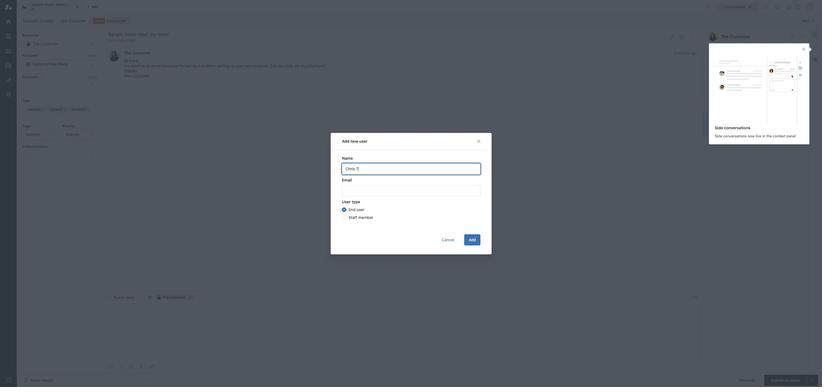 Task type: vqa. For each thing, say whether or not it's contained in the screenshot.
see in the Email Your Email Is Support@Lightlessmagic.Zendesk.Com. Send A Message To This Address, Then You'Ll See How It Becomes A Ticket.
no



Task type: locate. For each thing, give the bounding box(es) containing it.
0 vertical spatial problem
[[201, 64, 216, 68]]

incident button
[[22, 130, 57, 139]]

0 vertical spatial the
[[65, 3, 70, 7]]

15:42
[[742, 56, 752, 61]]

customer
[[69, 18, 86, 23], [730, 34, 751, 39], [132, 51, 151, 55], [132, 74, 150, 78], [169, 296, 186, 300]]

6 minutes ago text field
[[675, 51, 697, 55]]

open
[[95, 19, 104, 23], [731, 128, 740, 132], [791, 378, 801, 383]]

1 horizontal spatial ago
[[736, 121, 742, 126]]

type
[[352, 199, 360, 204]]

open link
[[90, 17, 130, 25]]

meet up now
[[747, 115, 756, 120]]

conversations down "side conversations"
[[724, 134, 747, 138]]

(united
[[749, 65, 763, 70]]

side conversations
[[715, 125, 751, 130]]

0 horizontal spatial open
[[95, 19, 104, 23]]

1 horizontal spatial meet
[[747, 115, 756, 120]]

0 vertical spatial add
[[342, 139, 350, 144]]

0 vertical spatial the customer link
[[57, 17, 90, 25]]

name
[[342, 156, 353, 161]]

secondary element
[[17, 15, 823, 27]]

add
[[342, 139, 350, 144], [469, 237, 476, 242]]

events image
[[680, 35, 685, 39]]

problem inside hi there, i'm sending an email because i'm having a problem setting up your new product. can you help me troubleshoot? thanks, the customer
[[201, 64, 216, 68]]

the customer down sample ticket: meet the ticket #1
[[61, 18, 86, 23]]

Email field
[[342, 185, 481, 196]]

ticket: inside sample ticket: meet the ticket 6 minutes ago status open
[[734, 115, 745, 120]]

conversations for side conversations now live in the context panel
[[724, 134, 747, 138]]

0 horizontal spatial email
[[342, 178, 352, 182]]

your
[[236, 64, 244, 68]]

submit
[[772, 378, 784, 383]]

notes
[[709, 74, 720, 79]]

email up local
[[709, 47, 719, 52]]

1 vertical spatial the
[[757, 115, 763, 120]]

minutes up status
[[723, 121, 735, 126]]

conversations
[[725, 125, 751, 130], [724, 134, 747, 138]]

conversations up now
[[725, 125, 751, 130]]

context
[[773, 134, 786, 138]]

normal button
[[63, 130, 97, 139]]

panel
[[787, 134, 796, 138]]

ticket inside sample ticket: meet the ticket 6 minutes ago status open
[[764, 115, 774, 120]]

new inside hi there, i'm sending an email because i'm having a problem setting up your new product. can you help me troubleshoot? thanks, the customer
[[245, 64, 253, 68]]

thanks,
[[124, 69, 138, 73]]

new
[[245, 64, 253, 68], [351, 139, 358, 144]]

user image
[[709, 32, 718, 41]]

6 minutes ago text field
[[720, 121, 742, 126]]

type
[[22, 124, 30, 128]]

0 vertical spatial email
[[709, 47, 719, 52]]

the customer link down sample ticket: meet the ticket #1
[[57, 17, 90, 25]]

problem right a
[[201, 64, 216, 68]]

side down status
[[715, 134, 723, 138]]

i'm left having
[[178, 64, 184, 68]]

ticket: inside sample ticket: meet the ticket #1
[[44, 3, 55, 7]]

0 vertical spatial sample
[[31, 3, 44, 7]]

1 vertical spatial minutes
[[723, 121, 735, 126]]

0 horizontal spatial minutes
[[678, 51, 691, 55]]

sample up #1
[[31, 3, 44, 7]]

0 vertical spatial open
[[95, 19, 104, 23]]

2 vertical spatial open
[[791, 378, 801, 383]]

1 horizontal spatial add
[[469, 237, 476, 242]]

an
[[146, 64, 150, 68]]

example (create) button
[[20, 17, 57, 25]]

1 vertical spatial conversations
[[724, 134, 747, 138]]

meet up example (create) button
[[56, 3, 64, 7]]

having
[[185, 64, 197, 68]]

language
[[709, 65, 727, 70]]

in
[[763, 134, 766, 138]]

meet inside sample ticket: meet the ticket #1
[[56, 3, 64, 7]]

0 vertical spatial new
[[245, 64, 253, 68]]

0 vertical spatial close image
[[75, 4, 80, 10]]

status
[[720, 128, 731, 132]]

1 vertical spatial close image
[[800, 34, 804, 39]]

i'm
[[124, 64, 130, 68], [178, 64, 184, 68]]

new up name
[[351, 139, 358, 144]]

customer inside secondary element
[[69, 18, 86, 23]]

hi
[[124, 59, 128, 63]]

2 side from the top
[[715, 134, 723, 138]]

tab containing sample ticket: meet the ticket
[[17, 0, 84, 14]]

follow button
[[88, 75, 97, 80]]

0 horizontal spatial i'm
[[124, 64, 130, 68]]

problem down incident popup button
[[34, 145, 48, 149]]

1 vertical spatial email
[[342, 178, 352, 182]]

conversations
[[724, 5, 746, 9]]

the customer
[[61, 18, 86, 23], [721, 34, 751, 39], [124, 51, 151, 55], [162, 296, 186, 300]]

1 horizontal spatial close image
[[800, 34, 804, 39]]

side
[[715, 125, 724, 130], [715, 134, 723, 138]]

sample ticket: meet the ticket 6 minutes ago status open
[[720, 115, 774, 132]]

1 horizontal spatial open
[[731, 128, 740, 132]]

ticket: up (create)
[[44, 3, 55, 7]]

organizations image
[[5, 62, 12, 69]]

add right cancel
[[469, 237, 476, 242]]

0 horizontal spatial ago
[[692, 51, 697, 55]]

minutes down events image
[[678, 51, 691, 55]]

customer down sample ticket: meet the ticket #1
[[69, 18, 86, 23]]

1 horizontal spatial i'm
[[178, 64, 184, 68]]

setting
[[217, 64, 229, 68]]

0 horizontal spatial 6
[[675, 51, 677, 55]]

ticket for sample ticket: meet the ticket 6 minutes ago status open
[[764, 115, 774, 120]]

cancel button
[[438, 234, 459, 246]]

the customer link up there,
[[124, 51, 151, 55]]

1 horizontal spatial ticket:
[[734, 115, 745, 120]]

admin image
[[5, 91, 12, 98]]

2 vertical spatial the
[[767, 134, 772, 138]]

0 horizontal spatial add
[[342, 139, 350, 144]]

0 horizontal spatial meet
[[56, 3, 64, 7]]

6
[[675, 51, 677, 55], [720, 121, 722, 126]]

ticket
[[71, 3, 81, 7], [127, 38, 135, 42], [764, 115, 774, 120]]

add new user dialog
[[331, 133, 492, 255]]

0 vertical spatial 6
[[675, 51, 677, 55]]

next
[[802, 19, 810, 23]]

sample ticket: meet the ticket #1
[[31, 3, 81, 11]]

0 horizontal spatial close image
[[75, 4, 80, 10]]

0 vertical spatial minutes
[[678, 51, 691, 55]]

new right your
[[245, 64, 253, 68]]

submit as open
[[772, 378, 801, 383]]

the down sample ticket: meet the ticket #1
[[61, 18, 68, 23]]

next button
[[799, 16, 819, 25]]

sample up 6 minutes ago text field
[[720, 115, 733, 120]]

the up hi
[[124, 51, 131, 55]]

2 i'm from the left
[[178, 64, 184, 68]]

problem
[[201, 64, 216, 68], [34, 145, 48, 149]]

0 vertical spatial side
[[715, 125, 724, 130]]

0 vertical spatial ticket
[[71, 3, 81, 7]]

0 horizontal spatial sample
[[31, 3, 44, 7]]

0 horizontal spatial new
[[245, 64, 253, 68]]

0 vertical spatial ago
[[692, 51, 697, 55]]

normal
[[66, 132, 79, 137]]

1 vertical spatial user
[[357, 207, 365, 212]]

help
[[286, 64, 294, 68]]

0 horizontal spatial ticket:
[[44, 3, 55, 7]]

email down name
[[342, 178, 352, 182]]

customer left edit user image
[[169, 296, 186, 300]]

hi there, i'm sending an email because i'm having a problem setting up your new product. can you help me troubleshoot? thanks, the customer
[[124, 59, 326, 78]]

add inside add button
[[469, 237, 476, 242]]

1 horizontal spatial the customer link
[[124, 51, 151, 55]]

Add user notes text field
[[735, 74, 803, 93]]

customer@example.com image
[[157, 296, 161, 300]]

sample inside sample ticket: meet the ticket #1
[[31, 3, 44, 7]]

1 vertical spatial sample
[[720, 115, 733, 120]]

end user
[[349, 207, 365, 212]]

customer down sending
[[132, 74, 150, 78]]

1 vertical spatial 6
[[720, 121, 722, 126]]

1 vertical spatial open
[[731, 128, 740, 132]]

fri, 15:42 pst
[[735, 56, 760, 61]]

user
[[359, 139, 368, 144], [357, 207, 365, 212]]

add for add
[[469, 237, 476, 242]]

minutes
[[678, 51, 691, 55], [723, 121, 735, 126]]

user type
[[342, 199, 360, 204]]

1 vertical spatial ticket
[[127, 38, 135, 42]]

0 vertical spatial ticket:
[[44, 3, 55, 7]]

the inside sample ticket: meet the ticket #1
[[65, 3, 70, 7]]

i'm down hi
[[124, 64, 130, 68]]

end
[[349, 207, 356, 212]]

the customer link
[[57, 17, 90, 25], [124, 51, 151, 55]]

edit user image
[[188, 296, 192, 300]]

the inside sample ticket: meet the ticket 6 minutes ago status open
[[757, 115, 763, 120]]

1 vertical spatial problem
[[34, 145, 48, 149]]

cc
[[693, 295, 699, 300]]

open inside sample ticket: meet the ticket 6 minutes ago status open
[[731, 128, 740, 132]]

2 horizontal spatial open
[[791, 378, 801, 383]]

1 horizontal spatial sample
[[720, 115, 733, 120]]

1 horizontal spatial problem
[[201, 64, 216, 68]]

1 horizontal spatial 6
[[720, 121, 722, 126]]

1 horizontal spatial the
[[757, 115, 763, 120]]

close image
[[75, 4, 80, 10], [800, 34, 804, 39]]

example
[[23, 18, 38, 23]]

meet
[[56, 3, 64, 7], [747, 115, 756, 120]]

side conversations now live in the context panel
[[715, 134, 796, 138]]

1 vertical spatial add
[[469, 237, 476, 242]]

ago
[[692, 51, 697, 55], [736, 121, 742, 126]]

apps image
[[814, 57, 818, 62]]

can
[[270, 64, 277, 68]]

2 vertical spatial ticket
[[764, 115, 774, 120]]

email
[[151, 64, 161, 68]]

sample
[[31, 3, 44, 7], [720, 115, 733, 120]]

meet inside sample ticket: meet the ticket 6 minutes ago status open
[[747, 115, 756, 120]]

1 vertical spatial ticket:
[[734, 115, 745, 120]]

1 vertical spatial meet
[[747, 115, 756, 120]]

1 vertical spatial ago
[[736, 121, 742, 126]]

0 horizontal spatial ticket
[[71, 3, 81, 7]]

email inside add new user dialog
[[342, 178, 352, 182]]

zendesk support image
[[5, 4, 12, 11]]

add up name
[[342, 139, 350, 144]]

up
[[231, 64, 235, 68]]

tab
[[17, 0, 84, 14]]

there,
[[129, 59, 140, 63]]

main element
[[0, 0, 17, 387]]

1 side from the top
[[715, 125, 724, 130]]

1 horizontal spatial new
[[351, 139, 358, 144]]

troubleshoot?
[[301, 64, 326, 68]]

0 vertical spatial conversations
[[725, 125, 751, 130]]

0 vertical spatial meet
[[56, 3, 64, 7]]

2 horizontal spatial ticket
[[764, 115, 774, 120]]

ticket: up 6 minutes ago text field
[[734, 115, 745, 120]]

sample inside sample ticket: meet the ticket 6 minutes ago status open
[[720, 115, 733, 120]]

0 horizontal spatial the
[[65, 3, 70, 7]]

view more details image
[[791, 34, 795, 39]]

new inside dialog
[[351, 139, 358, 144]]

side down interactions on the right top of page
[[715, 125, 724, 130]]

the down "thanks,"
[[124, 74, 131, 78]]

1 vertical spatial side
[[715, 134, 723, 138]]

1 vertical spatial new
[[351, 139, 358, 144]]

1 horizontal spatial minutes
[[723, 121, 735, 126]]

customer up "customer@example.com"
[[730, 34, 751, 39]]

ticket inside sample ticket: meet the ticket #1
[[71, 3, 81, 7]]

(create)
[[40, 18, 54, 23]]



Task type: describe. For each thing, give the bounding box(es) containing it.
staff
[[349, 215, 357, 220]]

it
[[95, 54, 97, 58]]

get started image
[[5, 18, 12, 25]]

customer context image
[[814, 33, 818, 37]]

english (united states)
[[735, 65, 777, 70]]

reporting image
[[5, 76, 12, 84]]

as
[[785, 378, 789, 383]]

me
[[295, 64, 300, 68]]

to
[[148, 295, 152, 300]]

insert emojis image
[[129, 365, 134, 369]]

the for sample ticket: meet the ticket #1
[[65, 3, 70, 7]]

local
[[709, 56, 719, 61]]

the right user icon
[[721, 34, 729, 39]]

you
[[278, 64, 285, 68]]

customer@example.com
[[735, 47, 780, 52]]

the customer up fri, in the top of the page
[[721, 34, 751, 39]]

0 vertical spatial user
[[359, 139, 368, 144]]

minutes inside sample ticket: meet the ticket 6 minutes ago status open
[[723, 121, 735, 126]]

the inside hi there, i'm sending an email because i'm having a problem setting up your new product. can you help me troubleshoot? thanks, the customer
[[124, 74, 131, 78]]

the customer inside secondary element
[[61, 18, 86, 23]]

2 horizontal spatial the
[[767, 134, 772, 138]]

format text image
[[119, 365, 124, 369]]

1 horizontal spatial email
[[709, 47, 719, 52]]

incident
[[26, 132, 40, 137]]

add attachment image
[[139, 365, 144, 369]]

tabs tab list
[[17, 0, 702, 14]]

conversations button
[[718, 2, 759, 11]]

example (create)
[[23, 18, 54, 23]]

customer up there,
[[132, 51, 151, 55]]

the inside secondary element
[[61, 18, 68, 23]]

ticket: for sample ticket: meet the ticket 6 minutes ago status open
[[734, 115, 745, 120]]

member
[[358, 215, 373, 220]]

a
[[198, 64, 200, 68]]

interactions
[[710, 103, 735, 108]]

add for add new user
[[342, 139, 350, 144]]

sample
[[114, 38, 126, 42]]

ago inside sample ticket: meet the ticket 6 minutes ago status open
[[736, 121, 742, 126]]

zendesk products image
[[787, 5, 791, 9]]

open inside secondary element
[[95, 19, 104, 23]]

states)
[[764, 65, 777, 70]]

local time
[[709, 56, 727, 61]]

ticket: for sample ticket: meet the ticket #1
[[44, 3, 55, 7]]

follow
[[88, 75, 97, 79]]

0 horizontal spatial the customer link
[[57, 17, 90, 25]]

side for side conversations
[[715, 125, 724, 130]]

the right customer@example.com image
[[162, 296, 169, 300]]

6 minutes ago
[[675, 51, 697, 55]]

Name field
[[342, 163, 481, 175]]

product.
[[254, 64, 269, 68]]

take
[[88, 54, 94, 58]]

avatar image
[[108, 50, 120, 62]]

meet for sample ticket: meet the ticket 6 minutes ago status open
[[747, 115, 756, 120]]

cc button
[[693, 295, 699, 300]]

via sample ticket
[[108, 38, 135, 42]]

linked problem
[[22, 145, 48, 149]]

the for sample ticket: meet the ticket 6 minutes ago status open
[[757, 115, 763, 120]]

customer inside hi there, i'm sending an email because i'm having a problem setting up your new product. can you help me troubleshoot? thanks, the customer
[[132, 74, 150, 78]]

take it button
[[88, 53, 97, 59]]

the customer up there,
[[124, 51, 151, 55]]

customers image
[[5, 47, 12, 55]]

add link (cmd k) image
[[149, 365, 154, 369]]

sending
[[131, 64, 145, 68]]

get help image
[[796, 4, 801, 10]]

cancel
[[442, 237, 454, 242]]

6 inside sample ticket: meet the ticket 6 minutes ago status open
[[720, 121, 722, 126]]

linked
[[22, 145, 33, 149]]

fri,
[[735, 56, 741, 61]]

1 i'm from the left
[[124, 64, 130, 68]]

now
[[748, 134, 755, 138]]

via
[[108, 38, 113, 42]]

meet for sample ticket: meet the ticket #1
[[56, 3, 64, 7]]

close image inside tab
[[75, 4, 80, 10]]

priority
[[63, 124, 75, 128]]

sample for sample ticket: meet the ticket 6 minutes ago status open
[[720, 115, 733, 120]]

because
[[162, 64, 177, 68]]

pst
[[753, 56, 760, 61]]

1 vertical spatial the customer link
[[124, 51, 151, 55]]

#1
[[31, 7, 35, 11]]

ticket for sample ticket: meet the ticket #1
[[71, 3, 81, 7]]

views image
[[5, 33, 12, 40]]

zendesk image
[[5, 377, 12, 384]]

live
[[756, 134, 762, 138]]

add button
[[465, 234, 481, 246]]

side for side conversations now live in the context panel
[[715, 134, 723, 138]]

staff member
[[349, 215, 373, 220]]

conversations for side conversations
[[725, 125, 751, 130]]

Subject field
[[107, 31, 666, 38]]

english
[[735, 65, 748, 70]]

take it
[[88, 54, 97, 58]]

close modal image
[[477, 139, 481, 144]]

1 horizontal spatial ticket
[[127, 38, 135, 42]]

0 horizontal spatial problem
[[34, 145, 48, 149]]

the customer right customer@example.com image
[[162, 296, 186, 300]]

add new user
[[342, 139, 368, 144]]

sample for sample ticket: meet the ticket #1
[[31, 3, 44, 7]]

time
[[720, 56, 727, 61]]

draft mode image
[[109, 365, 113, 369]]

user
[[342, 199, 351, 204]]



